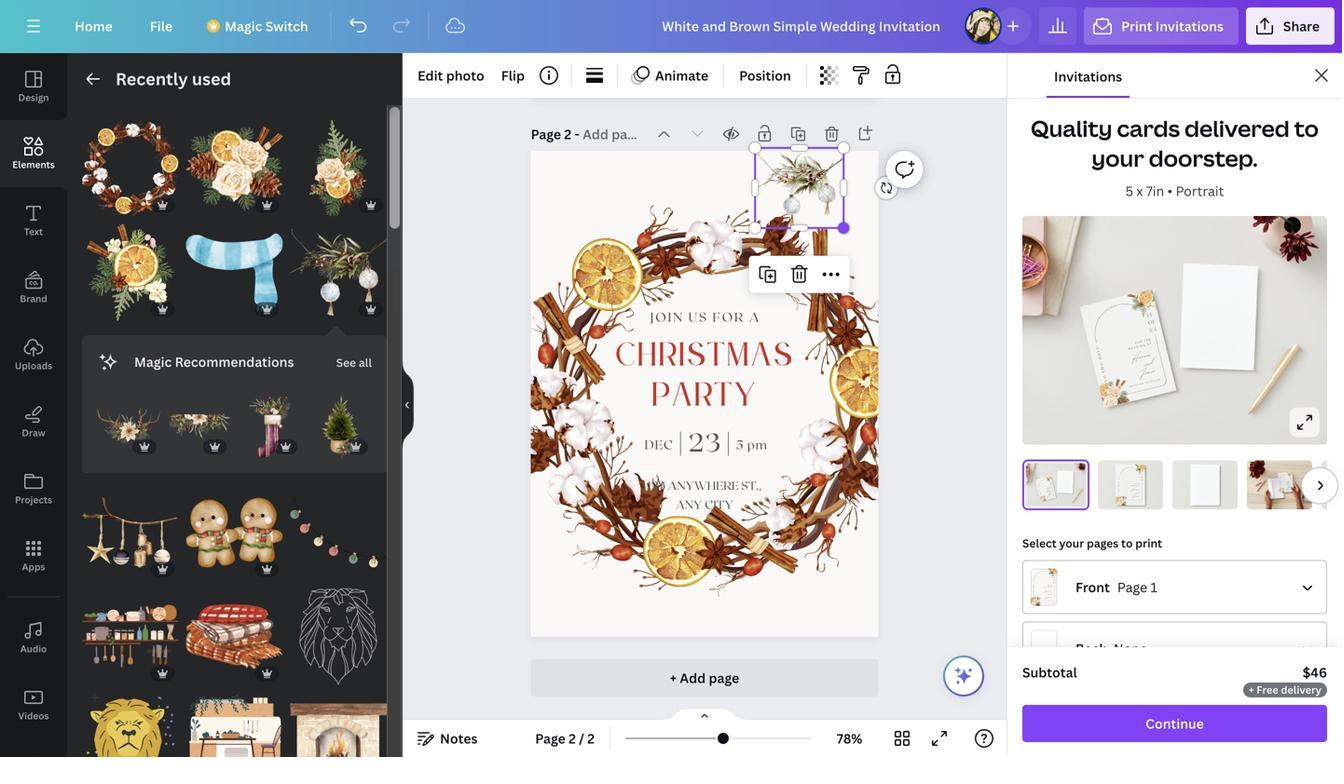 Task type: describe. For each thing, give the bounding box(es) containing it.
123
[[648, 479, 665, 493]]

watercolor  christmas border image
[[168, 395, 231, 459]]

24 up select
[[1050, 484, 1052, 486]]

5 pm
[[736, 437, 768, 452]]

save inside save the date
[[1101, 374, 1111, 390]]

123 anywhere st., any city
[[648, 479, 761, 512]]

page 2 / 2
[[535, 730, 595, 748]]

to inside invitation to follow
[[1145, 381, 1149, 385]]

invitation inside invitation to follow
[[1128, 382, 1144, 389]]

select your pages to print
[[1022, 536, 1162, 551]]

01 up select
[[1050, 483, 1052, 485]]

file
[[150, 17, 173, 35]]

invitations inside invitations button
[[1054, 68, 1122, 85]]

delivery
[[1281, 683, 1322, 697]]

watercolor gingerbread image
[[186, 485, 283, 581]]

0 horizontal spatial christmas bouquet with dried orange. image
[[82, 224, 179, 321]]

recently
[[116, 68, 188, 90]]

join us for a
[[650, 309, 761, 324]]

star sign leo image
[[82, 693, 179, 758]]

pm
[[747, 437, 768, 452]]

of down 14 01 24
[[1147, 342, 1152, 346]]

fragrant natural vine wreath decorated with dried orange fruits, cotton flowers, cinnamon, anise, and rosehip berries. christmas wreath. image
[[82, 120, 179, 217]]

0 horizontal spatial 14 01 24 save the date for the wedding of invitation to follow harumi and jamie
[[1039, 481, 1053, 498]]

watercolor  christmas deer horn llustration image
[[97, 395, 160, 459]]

file button
[[135, 7, 187, 45]]

01 inside "14 01 24 save the date"
[[1141, 476, 1143, 479]]

for left a
[[713, 309, 745, 324]]

save left display preview 5 of the design image
[[1280, 487, 1281, 490]]

+ free delivery
[[1249, 683, 1322, 697]]

magic for magic recommendations
[[134, 353, 172, 371]]

city
[[705, 498, 733, 512]]

jamie right save the date
[[1140, 364, 1156, 381]]

invitation to follow
[[1128, 378, 1161, 389]]

of up invitation to follow harumi and jamie
[[1138, 485, 1140, 486]]

edit photo button
[[410, 61, 492, 90]]

wedding left display preview 5 of the design image
[[1286, 482, 1289, 483]]

dec
[[645, 437, 674, 452]]

invitation to follow harumi and jamie
[[1127, 487, 1140, 501]]

christmas ornaments image
[[82, 485, 179, 581]]

edit photo
[[418, 67, 484, 84]]

your inside quality cards delivered to your doorstep. 5 x 7in • portrait
[[1092, 143, 1144, 173]]

quality cards delivered to your doorstep. 5 x 7in • portrait
[[1031, 113, 1319, 200]]

invitations button
[[1047, 53, 1130, 98]]

page 2 / 2 button
[[528, 724, 602, 754]]

home
[[75, 17, 113, 35]]

to inside invitation to follow harumi and jamie
[[1134, 500, 1135, 501]]

14 inside "14 01 24 save the date"
[[1141, 473, 1143, 476]]

uploads
[[15, 360, 52, 372]]

1
[[1150, 579, 1157, 596]]

recently used
[[116, 68, 231, 90]]

date inside "14 01 24 save the date"
[[1118, 481, 1120, 487]]

wedding up invitation to follow harumi and jamie
[[1131, 485, 1138, 486]]

date left display preview 5 of the design image
[[1279, 481, 1281, 484]]

page for page 2 -
[[531, 125, 561, 143]]

1 vertical spatial 5
[[736, 437, 744, 452]]

text
[[24, 226, 43, 238]]

draw
[[22, 427, 45, 439]]

portrait
[[1176, 182, 1224, 200]]

uploads button
[[0, 322, 67, 389]]

magic switch button
[[195, 7, 323, 45]]

24 left display preview 5 of the design image
[[1290, 479, 1292, 481]]

save inside "14 01 24 save the date"
[[1118, 493, 1120, 499]]

magic recommendations
[[134, 353, 294, 371]]

continue button
[[1022, 705, 1327, 743]]

a
[[749, 309, 761, 324]]

wedding up and jamie
[[1128, 343, 1146, 351]]

watercolor cozy blankets image
[[186, 589, 283, 685]]

watercolor  christmas sock illustration image
[[238, 395, 301, 459]]

1 horizontal spatial 14 01 24 save the date for the wedding of invitation to follow harumi and jamie
[[1279, 476, 1292, 490]]

see
[[336, 355, 356, 370]]

to up select
[[1049, 496, 1050, 497]]

print invitations button
[[1084, 7, 1238, 45]]

to left display preview 5 of the design image
[[1288, 489, 1289, 490]]

0 vertical spatial for the wedding of
[[1128, 338, 1152, 351]]

share button
[[1246, 7, 1335, 45]]

delivered
[[1184, 113, 1290, 144]]

harumi up select
[[1047, 489, 1051, 493]]

7in
[[1146, 182, 1164, 200]]

24 inside 14 01 24
[[1148, 325, 1158, 335]]

hide image
[[402, 361, 414, 450]]

videos
[[18, 710, 49, 723]]

none
[[1114, 640, 1147, 658]]

side panel tab list
[[0, 53, 67, 758]]

•
[[1167, 182, 1172, 200]]

1 horizontal spatial christmas bouquet with dried orange. image
[[186, 120, 283, 217]]

-
[[575, 125, 580, 143]]

save up select
[[1040, 495, 1042, 498]]

for up and jamie
[[1135, 340, 1143, 345]]

apps
[[22, 561, 45, 574]]

back
[[1075, 640, 1106, 658]]

position button
[[732, 61, 799, 90]]

flip button
[[494, 61, 532, 90]]

design
[[18, 91, 49, 104]]

projects
[[15, 494, 52, 507]]

harumi up invitation to follow
[[1131, 348, 1153, 366]]

draw button
[[0, 389, 67, 456]]

text button
[[0, 187, 67, 254]]

+ for + add page
[[670, 670, 677, 687]]

/
[[579, 730, 584, 748]]

select
[[1022, 536, 1057, 551]]

+ for + free delivery
[[1249, 683, 1254, 697]]

animate
[[655, 67, 708, 84]]

party
[[652, 371, 758, 423]]

14 left display preview 5 of the design image
[[1290, 476, 1291, 478]]

1 vertical spatial your
[[1059, 536, 1084, 551]]

jamie up select
[[1048, 493, 1052, 496]]

+ add page button
[[531, 660, 878, 697]]

follow inside invitation to follow
[[1149, 378, 1161, 383]]

audio
[[20, 643, 47, 656]]

14 up select
[[1050, 481, 1051, 483]]

watercolor fireplace illustration image
[[290, 693, 387, 758]]

st.,
[[741, 479, 761, 493]]

notes
[[440, 730, 478, 748]]

+ add page
[[670, 670, 739, 687]]

page 2 -
[[531, 125, 583, 143]]

date inside save the date
[[1094, 345, 1103, 361]]

elements
[[12, 158, 55, 171]]

2 for -
[[564, 125, 571, 143]]

home link
[[60, 7, 127, 45]]

print invitations
[[1121, 17, 1224, 35]]

front
[[1075, 579, 1110, 596]]

position
[[739, 67, 791, 84]]

all
[[359, 355, 372, 370]]

5 inside quality cards delivered to your doorstep. 5 x 7in • portrait
[[1125, 182, 1133, 200]]

78%
[[837, 730, 862, 748]]

us
[[688, 309, 708, 324]]

main menu bar
[[0, 0, 1342, 53]]

used
[[192, 68, 231, 90]]

doorstep.
[[1149, 143, 1258, 173]]

print
[[1121, 17, 1152, 35]]



Task type: vqa. For each thing, say whether or not it's contained in the screenshot.
The Print Invitations
yes



Task type: locate. For each thing, give the bounding box(es) containing it.
date left invitation to follow harumi and jamie
[[1118, 481, 1120, 487]]

select your pages to print element
[[1022, 560, 1327, 676]]

follow down "14 01 24 save the date"
[[1136, 500, 1140, 501]]

free
[[1257, 683, 1278, 697]]

2 vertical spatial page
[[535, 730, 565, 748]]

to
[[1294, 113, 1319, 144], [1145, 381, 1149, 385], [1288, 489, 1289, 490], [1049, 496, 1050, 497], [1134, 500, 1135, 501], [1121, 536, 1133, 551]]

magic switch
[[225, 17, 308, 35]]

01 left display preview 3 of the design image
[[1141, 476, 1143, 479]]

kitchen shelves illustration image
[[82, 589, 179, 685]]

5 left pm
[[736, 437, 744, 452]]

14 inside 14 01 24
[[1146, 311, 1153, 320]]

pages
[[1087, 536, 1119, 551]]

display preview 5 of the design image
[[1322, 461, 1342, 510]]

your left the pages
[[1059, 536, 1084, 551]]

and jamie
[[1140, 356, 1156, 381]]

jamie up print
[[1133, 494, 1139, 499]]

0 horizontal spatial 5
[[736, 437, 744, 452]]

invitation
[[1128, 382, 1144, 389], [1285, 490, 1288, 490], [1046, 497, 1049, 498], [1127, 500, 1133, 501]]

follow
[[1149, 378, 1161, 383], [1289, 489, 1291, 490], [1050, 496, 1053, 497], [1136, 500, 1140, 501]]

cards
[[1117, 113, 1180, 144]]

for the wedding of down 14 01 24
[[1128, 338, 1152, 351]]

0 vertical spatial your
[[1092, 143, 1144, 173]]

and inside invitation to follow harumi and jamie
[[1135, 490, 1139, 496]]

for left display preview 5 of the design image
[[1287, 481, 1289, 482]]

follow left display preview 5 of the design image
[[1289, 489, 1291, 490]]

see all button
[[334, 343, 374, 381]]

1 vertical spatial for the wedding of
[[1131, 483, 1140, 486]]

1 vertical spatial page
[[1117, 579, 1147, 596]]

1 vertical spatial invitations
[[1054, 68, 1122, 85]]

2 for /
[[569, 730, 576, 748]]

x
[[1136, 182, 1143, 200]]

78% button
[[819, 724, 880, 754]]

edit
[[418, 67, 443, 84]]

the inside save the date
[[1098, 361, 1107, 374]]

2 right the /
[[587, 730, 595, 748]]

your up x
[[1092, 143, 1144, 173]]

brand button
[[0, 254, 67, 322]]

5
[[1125, 182, 1133, 200], [736, 437, 744, 452]]

recommendations
[[175, 353, 294, 371]]

elements button
[[0, 120, 67, 187]]

and inside and jamie
[[1142, 356, 1155, 372]]

page left 1
[[1117, 579, 1147, 596]]

blue cozy winter scarf watercolor image
[[186, 224, 283, 321]]

continue
[[1146, 715, 1204, 733]]

14 01 24 save the date
[[1118, 473, 1143, 499]]

Page title text field
[[583, 125, 643, 144]]

apps button
[[0, 523, 67, 590]]

page
[[531, 125, 561, 143], [1117, 579, 1147, 596], [535, 730, 565, 748]]

and left display preview 5 of the design image
[[1288, 485, 1290, 488]]

date up select
[[1039, 488, 1041, 492]]

for up invitation to follow harumi and jamie
[[1134, 483, 1137, 485]]

show pages image
[[660, 707, 749, 722]]

magic for magic switch
[[225, 17, 262, 35]]

of
[[1147, 342, 1152, 346], [1290, 482, 1291, 483], [1138, 485, 1140, 486], [1050, 488, 1051, 489]]

invitation down "14 01 24 save the date"
[[1127, 500, 1133, 501]]

quality
[[1031, 113, 1112, 144]]

24 up and jamie
[[1148, 325, 1158, 335]]

2 left -
[[564, 125, 571, 143]]

and up invitation to follow
[[1142, 356, 1155, 372]]

save the date
[[1094, 345, 1111, 390]]

share
[[1283, 17, 1320, 35]]

christmas
[[616, 331, 794, 383]]

$46
[[1303, 664, 1327, 682]]

harumi up print
[[1131, 487, 1139, 493]]

2 horizontal spatial christmas bouquet with dried orange. image
[[290, 120, 387, 217]]

24
[[1148, 325, 1158, 335], [1140, 479, 1143, 482], [1290, 479, 1292, 481], [1050, 484, 1052, 486]]

christmas lights hanging strings. image
[[290, 485, 387, 581]]

back none
[[1075, 640, 1147, 658]]

1 horizontal spatial magic
[[225, 17, 262, 35]]

invitation down and jamie
[[1128, 382, 1144, 389]]

for the wedding of
[[1128, 338, 1152, 351], [1131, 483, 1140, 486]]

jamie left display preview 5 of the design image
[[1288, 486, 1290, 489]]

save left invitation to follow harumi and jamie
[[1118, 493, 1120, 499]]

1 horizontal spatial your
[[1092, 143, 1144, 173]]

photo
[[446, 67, 484, 84]]

0 horizontal spatial your
[[1059, 536, 1084, 551]]

0 horizontal spatial magic
[[134, 353, 172, 371]]

join
[[650, 309, 684, 324]]

+
[[670, 670, 677, 687], [1249, 683, 1254, 697]]

any
[[676, 498, 702, 512]]

14 left display preview 3 of the design image
[[1141, 473, 1143, 476]]

1 horizontal spatial +
[[1249, 683, 1254, 697]]

0 horizontal spatial invitations
[[1054, 68, 1122, 85]]

for up select
[[1047, 487, 1049, 489]]

follow right save the date
[[1149, 378, 1161, 383]]

Design title text field
[[647, 7, 957, 45]]

group
[[82, 109, 179, 217], [186, 109, 283, 217], [290, 120, 387, 217], [82, 213, 179, 321], [186, 213, 283, 321], [290, 213, 387, 321], [238, 384, 301, 459], [309, 384, 372, 459], [97, 395, 160, 459], [168, 395, 231, 459], [186, 474, 283, 581], [82, 485, 179, 581], [290, 485, 387, 581], [290, 578, 387, 685], [82, 589, 179, 685], [186, 589, 283, 685], [82, 682, 179, 758], [186, 682, 283, 758], [290, 682, 387, 758]]

page
[[709, 670, 739, 687]]

projects button
[[0, 456, 67, 523]]

2 left the /
[[569, 730, 576, 748]]

0 vertical spatial magic
[[225, 17, 262, 35]]

and up select
[[1049, 491, 1052, 494]]

magic left switch
[[225, 17, 262, 35]]

switch
[[265, 17, 308, 35]]

follow up select
[[1050, 496, 1053, 497]]

1 vertical spatial magic
[[134, 353, 172, 371]]

to left print
[[1121, 536, 1133, 551]]

page left -
[[531, 125, 561, 143]]

24 inside "14 01 24 save the date"
[[1140, 479, 1143, 482]]

invitations
[[1155, 17, 1224, 35], [1054, 68, 1122, 85]]

invitations inside print invitations dropdown button
[[1155, 17, 1224, 35]]

harumi left display preview 5 of the design image
[[1286, 483, 1290, 486]]

add
[[680, 670, 706, 687]]

of up select
[[1050, 488, 1051, 489]]

your
[[1092, 143, 1144, 173], [1059, 536, 1084, 551]]

date
[[1094, 345, 1103, 361], [1279, 481, 1281, 484], [1118, 481, 1120, 487], [1039, 488, 1041, 492]]

invitation up select
[[1046, 497, 1049, 498]]

24 up print
[[1140, 479, 1143, 482]]

+ left add
[[670, 670, 677, 687]]

to down "14 01 24 save the date"
[[1134, 500, 1135, 501]]

14 01 24 save the date for the wedding of invitation to follow harumi and jamie up select
[[1039, 481, 1053, 498]]

the inside "14 01 24 save the date"
[[1118, 488, 1120, 492]]

page left the /
[[535, 730, 565, 748]]

the
[[1144, 338, 1152, 343], [1098, 361, 1107, 374], [1289, 481, 1291, 482], [1137, 483, 1140, 485], [1280, 484, 1281, 487], [1049, 487, 1051, 488], [1118, 488, 1120, 492], [1039, 492, 1041, 495]]

canva assistant image
[[952, 665, 975, 688]]

+ left free
[[1249, 683, 1254, 697]]

for the wedding of up invitation to follow harumi and jamie
[[1131, 483, 1140, 486]]

page inside button
[[535, 730, 565, 748]]

invitation inside invitation to follow harumi and jamie
[[1127, 500, 1133, 501]]

harumi inside invitation to follow harumi and jamie
[[1131, 487, 1139, 493]]

follow inside invitation to follow harumi and jamie
[[1136, 500, 1140, 501]]

audio button
[[0, 605, 67, 672]]

14 01 24 save the date for the wedding of invitation to follow harumi and jamie
[[1279, 476, 1292, 490], [1039, 481, 1053, 498]]

14 up and jamie
[[1146, 311, 1153, 320]]

subtotal
[[1022, 664, 1077, 682]]

anywhere
[[668, 479, 739, 493]]

flip
[[501, 67, 525, 84]]

homely kitchen interior with bar stools, modern table and food ingredients on it. hygge design of dining room. cozy and comfortable minimalist cooking area. vector illustration in flat style image
[[186, 693, 283, 758]]

watercolor  christmas decorated twig illustration image
[[290, 224, 387, 321]]

and up print
[[1135, 490, 1139, 496]]

christmas bouquet with dried orange. image
[[186, 120, 283, 217], [290, 120, 387, 217], [82, 224, 179, 321]]

0 vertical spatial invitations
[[1155, 17, 1224, 35]]

magic up "watercolor  christmas deer horn llustration" image at the bottom left of page
[[134, 353, 172, 371]]

01 up and jamie
[[1147, 318, 1155, 327]]

print
[[1135, 536, 1162, 551]]

0 vertical spatial 5
[[1125, 182, 1133, 200]]

brand
[[20, 293, 47, 305]]

to right delivered
[[1294, 113, 1319, 144]]

for
[[713, 309, 745, 324], [1135, 340, 1143, 345], [1287, 481, 1289, 482], [1134, 483, 1137, 485], [1047, 487, 1049, 489]]

1 horizontal spatial 5
[[1125, 182, 1133, 200]]

videos button
[[0, 672, 67, 739]]

jamie inside invitation to follow harumi and jamie
[[1133, 494, 1139, 499]]

magic inside button
[[225, 17, 262, 35]]

0 vertical spatial page
[[531, 125, 561, 143]]

and
[[1142, 356, 1155, 372], [1288, 485, 1290, 488], [1135, 490, 1139, 496], [1049, 491, 1052, 494]]

invitations right print
[[1155, 17, 1224, 35]]

date left and jamie
[[1094, 345, 1103, 361]]

page for page 2 / 2
[[535, 730, 565, 748]]

1 horizontal spatial invitations
[[1155, 17, 1224, 35]]

to inside quality cards delivered to your doorstep. 5 x 7in • portrait
[[1294, 113, 1319, 144]]

harumi
[[1131, 348, 1153, 366], [1286, 483, 1290, 486], [1131, 487, 1139, 493], [1047, 489, 1051, 493]]

save left invitation to follow
[[1101, 374, 1111, 390]]

01 left display preview 5 of the design image
[[1290, 478, 1292, 479]]

invitations up quality
[[1054, 68, 1122, 85]]

+ inside button
[[670, 670, 677, 687]]

of left display preview 5 of the design image
[[1290, 482, 1291, 483]]

0 horizontal spatial +
[[670, 670, 677, 687]]

see all
[[336, 355, 372, 370]]

wedding up select
[[1046, 488, 1050, 490]]

23
[[688, 426, 722, 457]]

01 inside 14 01 24
[[1147, 318, 1155, 327]]

14 01 24 save the date for the wedding of invitation to follow harumi and jamie left display preview 5 of the design image
[[1279, 476, 1292, 490]]

to down and jamie
[[1145, 381, 1149, 385]]

watercolor  christmas tree illustration image
[[309, 395, 372, 459]]

5 left x
[[1125, 182, 1133, 200]]

design button
[[0, 53, 67, 120]]

save
[[1101, 374, 1111, 390], [1280, 487, 1281, 490], [1118, 493, 1120, 499], [1040, 495, 1042, 498]]

invitation left display preview 5 of the design image
[[1285, 490, 1288, 490]]

display preview 3 of the design image
[[1172, 461, 1238, 510]]



